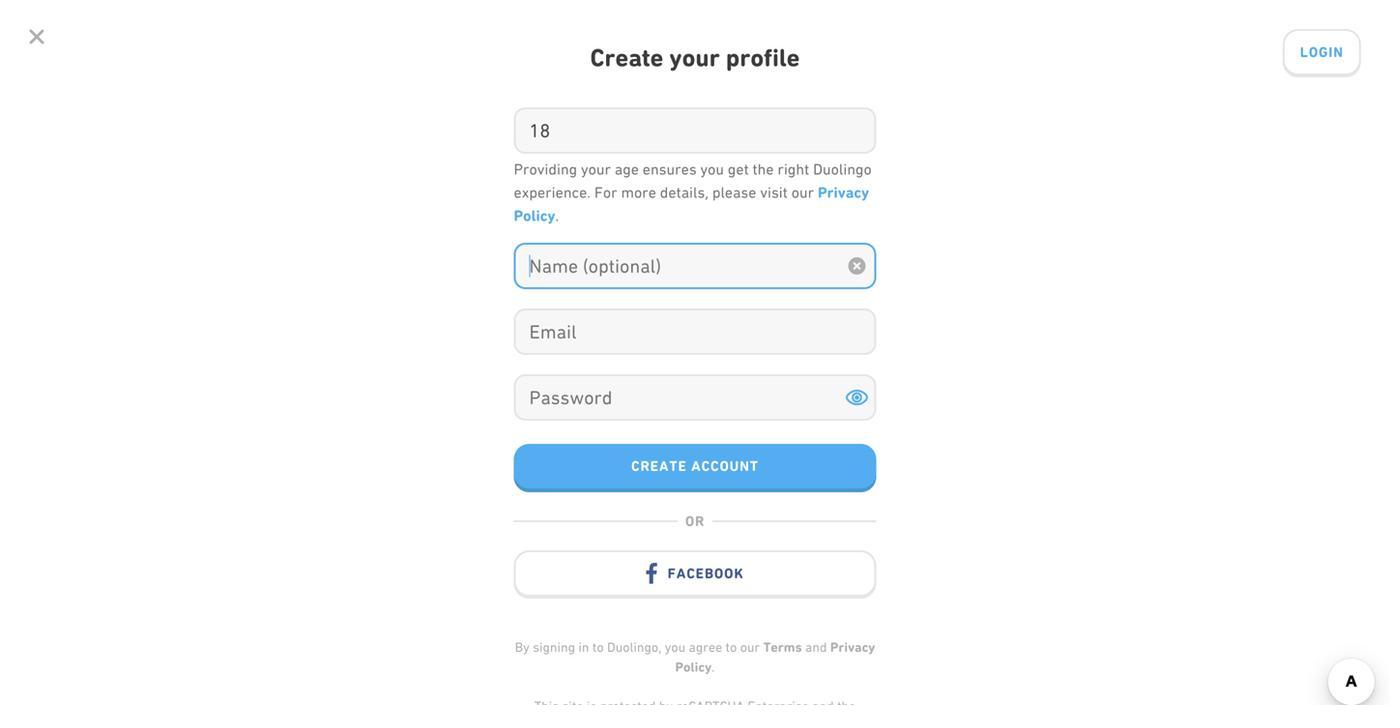 Task type: vqa. For each thing, say whether or not it's contained in the screenshot.
the Name (optional) text field
yes



Task type: locate. For each thing, give the bounding box(es) containing it.
your up for
[[581, 161, 611, 178]]

1 vertical spatial and
[[806, 639, 827, 655]]

login button
[[1283, 29, 1362, 77]]

1 horizontal spatial your
[[616, 442, 649, 461]]

1 vertical spatial you
[[665, 639, 686, 655]]

our down right
[[792, 184, 815, 201]]

get
[[728, 161, 749, 178]]

0 horizontal spatial a
[[491, 442, 500, 461]]

you left get
[[701, 161, 725, 178]]

0 horizontal spatial you
[[665, 639, 686, 655]]

and right terms link
[[806, 639, 827, 655]]

a
[[735, 376, 751, 412], [491, 442, 500, 461], [688, 504, 698, 521]]

to right time
[[607, 376, 633, 412]]

profile for create a profile to save your progress and continue learning for free.
[[505, 442, 554, 461]]

0 vertical spatial .
[[556, 207, 559, 224]]

1 vertical spatial profile
[[505, 442, 554, 461]]

free.
[[919, 442, 953, 461]]

0 horizontal spatial .
[[556, 207, 559, 224]]

privacy right terms link
[[831, 639, 876, 655]]

providing
[[514, 161, 578, 178]]

by
[[515, 639, 530, 655]]

1 horizontal spatial our
[[792, 184, 815, 201]]

time to create a profile!
[[531, 376, 860, 412]]

0 vertical spatial our
[[792, 184, 815, 201]]

facebook
[[668, 565, 744, 582]]

your inside the providing your age ensures you get the right duolingo experience. for more details, please visit our
[[581, 161, 611, 178]]

and inside 'by signing in to duolingo, you agree to our terms and'
[[806, 639, 827, 655]]

create inside button
[[628, 504, 684, 521]]

you left agree
[[665, 639, 686, 655]]

your
[[670, 43, 720, 73], [581, 161, 611, 178], [616, 442, 649, 461]]

more
[[621, 184, 657, 201]]

. down experience.
[[556, 207, 559, 224]]

0 horizontal spatial your
[[581, 161, 611, 178]]

our
[[792, 184, 815, 201], [741, 639, 760, 655]]

1 vertical spatial a
[[491, 442, 500, 461]]

policy
[[514, 207, 556, 225], [676, 659, 712, 675]]

create inside "button"
[[632, 458, 688, 474]]

to
[[607, 376, 633, 412], [558, 442, 572, 461], [593, 639, 604, 655], [726, 639, 737, 655]]

the
[[753, 161, 774, 178]]

0 vertical spatial you
[[701, 161, 725, 178]]

2 horizontal spatial a
[[735, 376, 751, 412]]

2 horizontal spatial your
[[670, 43, 720, 73]]

you
[[701, 161, 725, 178], [665, 639, 686, 655]]

privacy
[[818, 183, 870, 202], [831, 639, 876, 655]]

privacy policy
[[514, 183, 870, 225], [676, 639, 876, 675]]

2 vertical spatial profile
[[702, 504, 763, 521]]

0 vertical spatial profile
[[726, 43, 800, 73]]

0 vertical spatial privacy policy
[[514, 183, 870, 225]]

profile!
[[759, 376, 860, 412]]

a inside button
[[688, 504, 698, 521]]

please
[[713, 184, 757, 201]]

0 vertical spatial privacy policy link
[[514, 183, 870, 225]]

save
[[577, 442, 611, 461]]

1 vertical spatial your
[[581, 161, 611, 178]]

1 vertical spatial our
[[741, 639, 760, 655]]

and left continue on the bottom right of page
[[726, 442, 753, 461]]

create for create a profile
[[628, 504, 684, 521]]

for
[[595, 184, 618, 201]]

your up age text box
[[670, 43, 720, 73]]

learning
[[826, 442, 889, 461]]

create for create account
[[632, 458, 688, 474]]

right
[[778, 161, 810, 178]]

1 horizontal spatial and
[[806, 639, 827, 655]]

1 vertical spatial .
[[712, 659, 715, 675]]

your right the save
[[616, 442, 649, 461]]

providing your age ensures you get the right duolingo experience. for more details, please visit our
[[514, 161, 872, 201]]

privacy policy link
[[514, 183, 870, 225], [676, 639, 876, 675]]

privacy down duolingo
[[818, 183, 870, 202]]

duolingo,
[[607, 639, 662, 655]]

profile inside button
[[702, 504, 763, 521]]

0 horizontal spatial and
[[726, 442, 753, 461]]

later button
[[550, 553, 841, 602]]

0 horizontal spatial our
[[741, 639, 760, 655]]

1 horizontal spatial a
[[688, 504, 698, 521]]

create
[[590, 43, 664, 73], [438, 442, 487, 461], [632, 458, 688, 474], [628, 504, 684, 521]]

2 vertical spatial your
[[616, 442, 649, 461]]

profile
[[726, 43, 800, 73], [505, 442, 554, 461], [702, 504, 763, 521]]

2 vertical spatial a
[[688, 504, 698, 521]]

. down agree
[[712, 659, 715, 675]]

facebook button
[[514, 550, 877, 599]]

policy down experience.
[[514, 207, 556, 225]]

1 vertical spatial privacy policy link
[[676, 639, 876, 675]]

experience.
[[514, 184, 591, 201]]

continue
[[758, 442, 822, 461]]

1 horizontal spatial policy
[[676, 659, 712, 675]]

1 horizontal spatial you
[[701, 161, 725, 178]]

Email email field
[[516, 310, 875, 353]]

for
[[893, 442, 914, 461]]

time
[[531, 376, 599, 412]]

0 horizontal spatial policy
[[514, 207, 556, 225]]

and
[[726, 442, 753, 461], [806, 639, 827, 655]]

our left terms link
[[741, 639, 760, 655]]

signing
[[533, 639, 576, 655]]

.
[[556, 207, 559, 224], [712, 659, 715, 675]]

you inside 'by signing in to duolingo, you agree to our terms and'
[[665, 639, 686, 655]]

policy down agree
[[676, 659, 712, 675]]

duolingo
[[814, 161, 872, 178]]

a for create a profile to save your progress and continue learning for free.
[[491, 442, 500, 461]]

0 vertical spatial your
[[670, 43, 720, 73]]



Task type: describe. For each thing, give the bounding box(es) containing it.
account
[[692, 458, 759, 474]]

create a profile
[[628, 504, 763, 521]]

create account
[[632, 458, 759, 474]]

create for create your profile
[[590, 43, 664, 73]]

our inside 'by signing in to duolingo, you agree to our terms and'
[[741, 639, 760, 655]]

later
[[672, 568, 719, 585]]

Password password field
[[516, 376, 844, 419]]

create a profile to save your progress and continue learning for free.
[[438, 442, 953, 461]]

create for create a profile to save your progress and continue learning for free.
[[438, 442, 487, 461]]

progress
[[654, 442, 721, 461]]

terms
[[764, 639, 803, 655]]

your for create
[[670, 43, 720, 73]]

Age text field
[[516, 109, 875, 152]]

0 vertical spatial a
[[735, 376, 751, 412]]

profile for create a profile
[[702, 504, 763, 521]]

agree
[[689, 639, 723, 655]]

a for create a profile
[[688, 504, 698, 521]]

create a profile button
[[550, 490, 841, 539]]

1 vertical spatial policy
[[676, 659, 712, 675]]

ensures
[[643, 161, 697, 178]]

0 vertical spatial privacy
[[818, 183, 870, 202]]

our inside the providing your age ensures you get the right duolingo experience. for more details, please visit our
[[792, 184, 815, 201]]

1 vertical spatial privacy policy
[[676, 639, 876, 675]]

login
[[1301, 44, 1344, 60]]

to right the in
[[593, 639, 604, 655]]

0 vertical spatial policy
[[514, 207, 556, 225]]

visit
[[761, 184, 788, 201]]

details,
[[660, 184, 709, 201]]

age
[[615, 161, 639, 178]]

create your profile
[[590, 43, 800, 73]]

to right agree
[[726, 639, 737, 655]]

1 horizontal spatial .
[[712, 659, 715, 675]]

in
[[579, 639, 590, 655]]

your for providing
[[581, 161, 611, 178]]

create
[[641, 376, 728, 412]]

terms link
[[764, 639, 803, 655]]

by signing in to duolingo, you agree to our terms and
[[515, 639, 831, 655]]

or
[[686, 513, 705, 530]]

you inside the providing your age ensures you get the right duolingo experience. for more details, please visit our
[[701, 161, 725, 178]]

profile for create your profile
[[726, 43, 800, 73]]

Name (optional) text field
[[516, 245, 844, 287]]

to left the save
[[558, 442, 572, 461]]

1 vertical spatial privacy
[[831, 639, 876, 655]]

0 vertical spatial and
[[726, 442, 753, 461]]

create account button
[[514, 444, 877, 492]]



